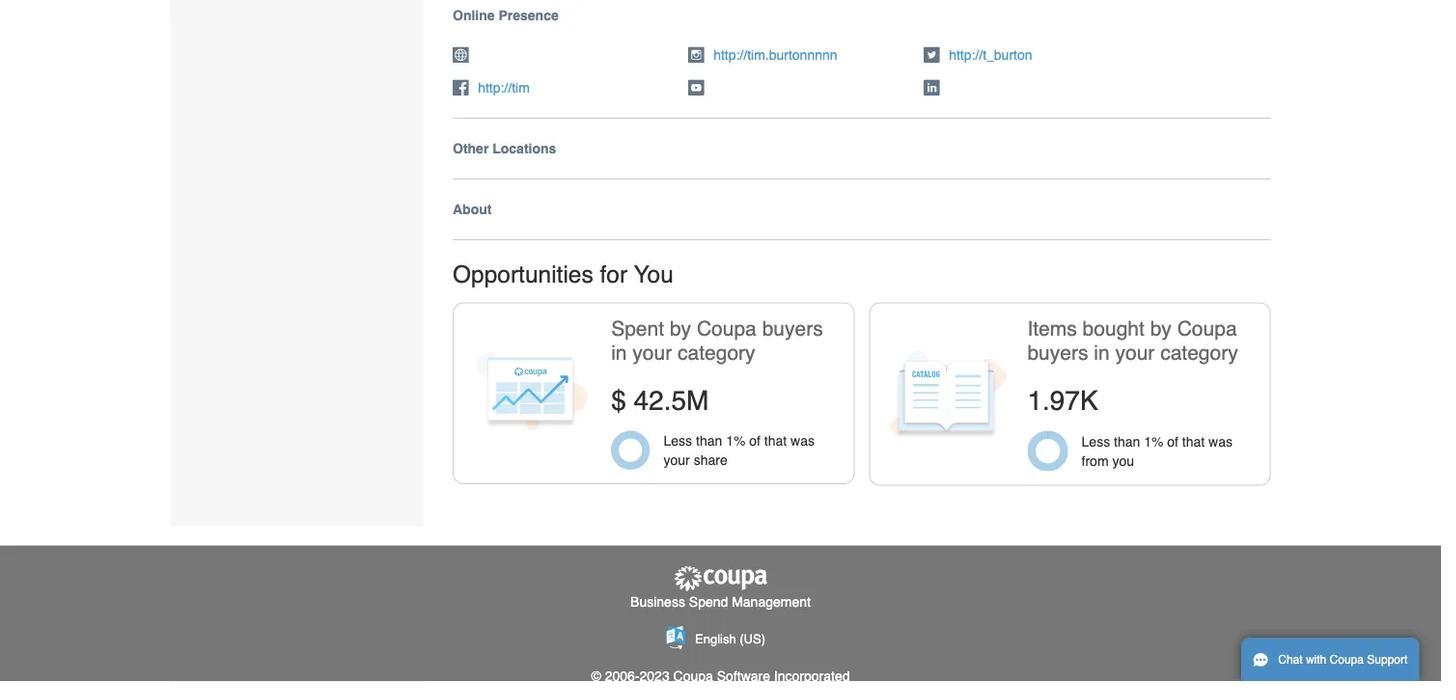 Task type: locate. For each thing, give the bounding box(es) containing it.
of inside of that was from you
[[1168, 434, 1179, 450]]

coupa right bought
[[1178, 318, 1238, 341]]

opportunities for you
[[453, 261, 674, 288]]

by right spent
[[670, 318, 691, 341]]

0 horizontal spatial in
[[611, 342, 627, 365]]

0 horizontal spatial category
[[678, 342, 756, 365]]

buyers
[[763, 318, 823, 341], [1028, 342, 1089, 365]]

1 horizontal spatial by
[[1151, 318, 1172, 341]]

less for 1.97k
[[1082, 434, 1111, 450]]

than
[[696, 433, 723, 449], [1114, 434, 1141, 450]]

http://tim.burtonnnnn
[[714, 47, 838, 63]]

online
[[453, 8, 495, 23]]

1 horizontal spatial than
[[1114, 434, 1141, 450]]

coupa
[[697, 318, 757, 341], [1178, 318, 1238, 341], [1330, 654, 1364, 667]]

with
[[1306, 654, 1327, 667]]

1 horizontal spatial 1%
[[1144, 434, 1164, 450]]

0 vertical spatial buyers
[[763, 318, 823, 341]]

1.97k
[[1028, 386, 1099, 417]]

of for 1.97k
[[1168, 434, 1179, 450]]

in down spent
[[611, 342, 627, 365]]

coupa right spent
[[697, 318, 757, 341]]

by
[[670, 318, 691, 341], [1151, 318, 1172, 341]]

2 category from the left
[[1161, 342, 1239, 365]]

was for 1.97k
[[1209, 434, 1233, 450]]

1 horizontal spatial category
[[1161, 342, 1239, 365]]

1 horizontal spatial was
[[1209, 434, 1233, 450]]

less down "42.5m" on the bottom
[[664, 433, 692, 449]]

of that was from you
[[1082, 434, 1233, 469]]

by right bought
[[1151, 318, 1172, 341]]

42.5m
[[634, 386, 709, 417]]

less than 1% up you on the right bottom
[[1082, 434, 1164, 450]]

2 in from the left
[[1094, 342, 1110, 365]]

you
[[1113, 453, 1135, 469]]

less up from
[[1082, 434, 1111, 450]]

0 horizontal spatial less
[[664, 433, 692, 449]]

was
[[791, 433, 815, 449], [1209, 434, 1233, 450]]

of
[[750, 433, 761, 449], [1168, 434, 1179, 450]]

1 horizontal spatial in
[[1094, 342, 1110, 365]]

presence
[[499, 8, 559, 23]]

less than 1% up share
[[664, 433, 746, 449]]

less than 1% for 1.97k
[[1082, 434, 1164, 450]]

(us)
[[740, 632, 766, 647]]

for
[[600, 261, 628, 288]]

share
[[694, 453, 728, 468]]

of that was your share
[[664, 433, 815, 468]]

you
[[634, 261, 674, 288]]

1 horizontal spatial less than 1%
[[1082, 434, 1164, 450]]

1 horizontal spatial less
[[1082, 434, 1111, 450]]

coupa inside items bought by coupa buyers in your category
[[1178, 318, 1238, 341]]

1 by from the left
[[670, 318, 691, 341]]

1 horizontal spatial buyers
[[1028, 342, 1089, 365]]

less for $ 42.5m
[[664, 433, 692, 449]]

was inside of that was your share
[[791, 433, 815, 449]]

coupa inside chat with coupa support button
[[1330, 654, 1364, 667]]

in inside spent by coupa buyers in your category
[[611, 342, 627, 365]]

0 horizontal spatial 1%
[[726, 433, 746, 449]]

1 category from the left
[[678, 342, 756, 365]]

in down bought
[[1094, 342, 1110, 365]]

1 horizontal spatial coupa
[[1178, 318, 1238, 341]]

0 horizontal spatial that
[[765, 433, 787, 449]]

chat
[[1279, 654, 1303, 667]]

0 horizontal spatial than
[[696, 433, 723, 449]]

english
[[695, 632, 736, 647]]

1%
[[726, 433, 746, 449], [1144, 434, 1164, 450]]

that inside of that was your share
[[765, 433, 787, 449]]

other locations
[[453, 141, 557, 157]]

1 in from the left
[[611, 342, 627, 365]]

items
[[1028, 318, 1077, 341]]

from
[[1082, 453, 1109, 469]]

in inside items bought by coupa buyers in your category
[[1094, 342, 1110, 365]]

0 horizontal spatial by
[[670, 318, 691, 341]]

coupa for spent
[[697, 318, 757, 341]]

that inside of that was from you
[[1183, 434, 1205, 450]]

1% for $ 42.5m
[[726, 433, 746, 449]]

1 horizontal spatial that
[[1183, 434, 1205, 450]]

2 by from the left
[[1151, 318, 1172, 341]]

less
[[664, 433, 692, 449], [1082, 434, 1111, 450]]

chat with coupa support
[[1279, 654, 1408, 667]]

0 horizontal spatial less than 1%
[[664, 433, 746, 449]]

business spend management
[[631, 595, 811, 610]]

less than 1%
[[664, 433, 746, 449], [1082, 434, 1164, 450]]

category
[[678, 342, 756, 365], [1161, 342, 1239, 365]]

of for $ 42.5m
[[750, 433, 761, 449]]

coupa right with
[[1330, 654, 1364, 667]]

coupa inside spent by coupa buyers in your category
[[697, 318, 757, 341]]

than for $ 42.5m
[[696, 433, 723, 449]]

your
[[633, 342, 672, 365], [1116, 342, 1155, 365], [664, 453, 690, 468]]

in
[[611, 342, 627, 365], [1094, 342, 1110, 365]]

your left share
[[664, 453, 690, 468]]

1 horizontal spatial of
[[1168, 434, 1179, 450]]

0 horizontal spatial of
[[750, 433, 761, 449]]

0 horizontal spatial was
[[791, 433, 815, 449]]

2 horizontal spatial coupa
[[1330, 654, 1364, 667]]

than up you on the right bottom
[[1114, 434, 1141, 450]]

0 horizontal spatial buyers
[[763, 318, 823, 341]]

that
[[765, 433, 787, 449], [1183, 434, 1205, 450]]

that for 1.97k
[[1183, 434, 1205, 450]]

was inside of that was from you
[[1209, 434, 1233, 450]]

by inside spent by coupa buyers in your category
[[670, 318, 691, 341]]

0 horizontal spatial coupa
[[697, 318, 757, 341]]

your down bought
[[1116, 342, 1155, 365]]

category inside items bought by coupa buyers in your category
[[1161, 342, 1239, 365]]

of inside of that was your share
[[750, 433, 761, 449]]

your down spent
[[633, 342, 672, 365]]

1 vertical spatial buyers
[[1028, 342, 1089, 365]]

than up share
[[696, 433, 723, 449]]



Task type: vqa. For each thing, say whether or not it's contained in the screenshot.
online presence
yes



Task type: describe. For each thing, give the bounding box(es) containing it.
management
[[732, 595, 811, 610]]

your inside of that was your share
[[664, 453, 690, 468]]

was for $ 42.5m
[[791, 433, 815, 449]]

buyers inside spent by coupa buyers in your category
[[763, 318, 823, 341]]

that for $ 42.5m
[[765, 433, 787, 449]]

http://t_burton
[[949, 47, 1033, 63]]

category inside spent by coupa buyers in your category
[[678, 342, 756, 365]]

than for 1.97k
[[1114, 434, 1141, 450]]

http://tim
[[478, 80, 530, 96]]

online presence
[[453, 8, 559, 23]]

$
[[611, 386, 626, 417]]

your inside items bought by coupa buyers in your category
[[1116, 342, 1155, 365]]

chat with coupa support button
[[1242, 638, 1420, 683]]

buyers inside items bought by coupa buyers in your category
[[1028, 342, 1089, 365]]

about
[[453, 202, 492, 217]]

english (us)
[[695, 632, 766, 647]]

coupa supplier portal image
[[673, 566, 769, 593]]

opportunities
[[453, 261, 594, 288]]

support
[[1368, 654, 1408, 667]]

bought
[[1083, 318, 1145, 341]]

http://t_burton link
[[949, 47, 1033, 63]]

1% for 1.97k
[[1144, 434, 1164, 450]]

spent by coupa buyers in your category
[[611, 318, 823, 365]]

coupa for chat
[[1330, 654, 1364, 667]]

http://tim.burtonnnnn link
[[714, 47, 838, 63]]

$ 42.5m
[[611, 386, 709, 417]]

other
[[453, 141, 489, 157]]

spend
[[689, 595, 728, 610]]

items bought by coupa buyers in your category
[[1028, 318, 1239, 365]]

business
[[631, 595, 686, 610]]

your inside spent by coupa buyers in your category
[[633, 342, 672, 365]]

spent
[[611, 318, 664, 341]]

by inside items bought by coupa buyers in your category
[[1151, 318, 1172, 341]]

locations
[[493, 141, 557, 157]]

less than 1% for $ 42.5m
[[664, 433, 746, 449]]

http://tim link
[[478, 80, 530, 96]]



